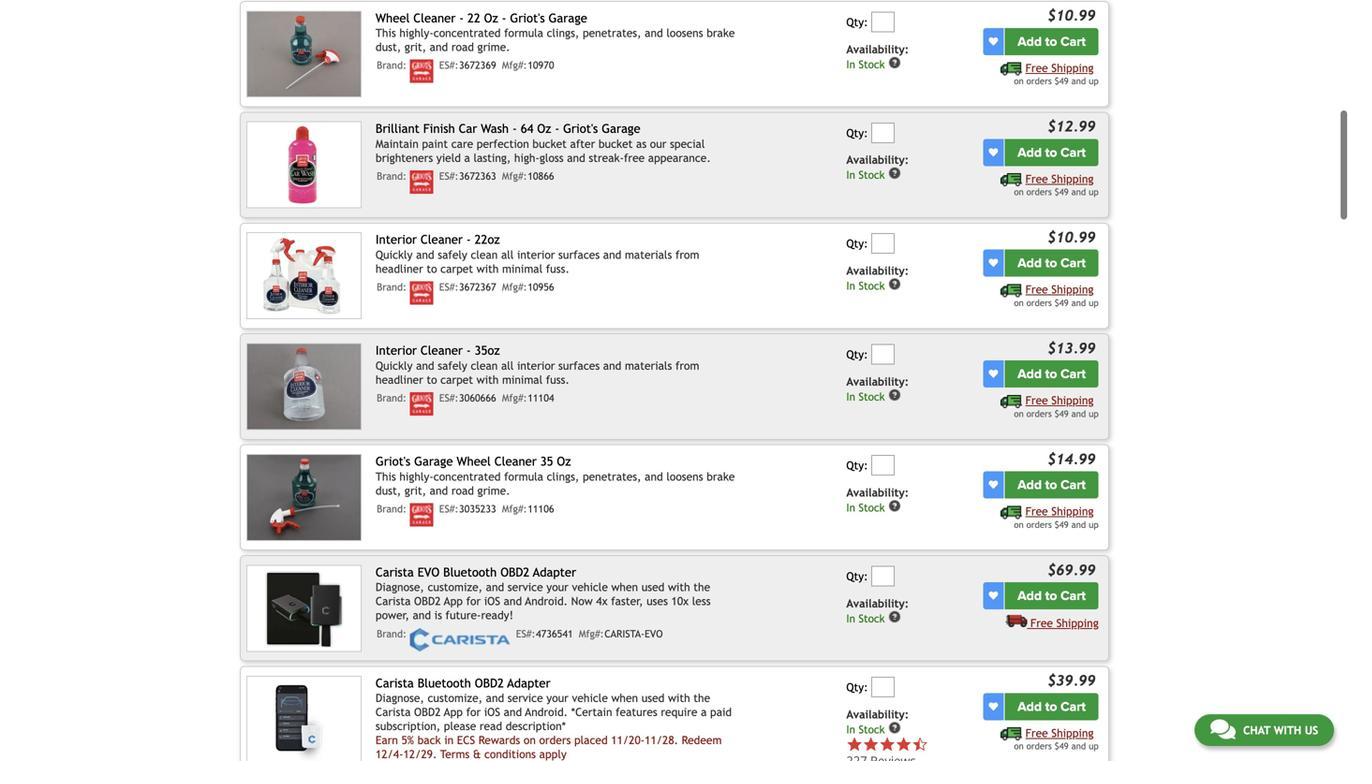 Task type: vqa. For each thing, say whether or not it's contained in the screenshot.


Task type: describe. For each thing, give the bounding box(es) containing it.
your inside the carista evo bluetooth obd2 adapter diagnose, customize, and service your vehicle when used with the carista obd2 app for ios and android. now 4x faster, uses 10x less power, and is future-ready!
[[547, 581, 569, 594]]

all for $10.99
[[501, 248, 514, 261]]

3672363
[[459, 171, 496, 182]]

comments image
[[1211, 719, 1236, 741]]

app inside the carista evo bluetooth obd2 adapter diagnose, customize, and service your vehicle when used with the carista obd2 app for ios and android. now 4x faster, uses 10x less power, and is future-ready!
[[444, 595, 463, 608]]

$14.99
[[1048, 451, 1096, 468]]

care
[[451, 137, 473, 150]]

free shipping on orders $49 and up for interior cleaner - 35oz
[[1014, 394, 1099, 419]]

to inside interior cleaner - 22oz quickly and safely clean all interior surfaces and materials from headliner to carpet with minimal fuss.
[[427, 262, 437, 275]]

lasting,
[[474, 151, 511, 164]]

stock for brilliant finish car wash - 64 oz - griot's garage
[[859, 169, 885, 182]]

es#: for 22oz
[[439, 282, 459, 293]]

- inside interior cleaner - 22oz quickly and safely clean all interior surfaces and materials from headliner to carpet with minimal fuss.
[[467, 233, 471, 247]]

free for carista bluetooth obd2 adapter
[[1026, 727, 1048, 740]]

es#: for cleaner
[[439, 504, 459, 515]]

oz inside wheel cleaner - 22 oz - griot's garage this highly-concentrated formula clings, penetrates, and loosens brake dust, grit, and road grime.
[[484, 11, 498, 25]]

features
[[616, 706, 658, 719]]

cart for interior cleaner - 22oz
[[1061, 256, 1086, 271]]

$10.99 for interior cleaner - 22oz
[[1048, 229, 1096, 246]]

orders for interior cleaner - 22oz
[[1027, 298, 1052, 308]]

surfaces for $13.99
[[559, 359, 600, 372]]

to for cleaner
[[1045, 477, 1057, 493]]

ios inside the carista evo bluetooth obd2 adapter diagnose, customize, and service your vehicle when used with the carista obd2 app for ios and android. now 4x faster, uses 10x less power, and is future-ready!
[[484, 595, 500, 608]]

less
[[692, 595, 711, 608]]

1 star image from the left
[[847, 737, 863, 753]]

conditions
[[484, 748, 536, 762]]

customize, inside carista bluetooth obd2 adapter diagnose, customize, and service your vehicle when used with the carista obd2 app for ios and android. *certain features require a paid subscription, please read description* earn 5% back in ecs rewards on orders placed 11/20-11/28. redeem 12/4-12/29. terms & conditions apply
[[428, 692, 483, 705]]

interior cleaner - 35oz quickly and safely clean all interior surfaces and materials from headliner to carpet with minimal fuss.
[[376, 343, 699, 386]]

dust, inside griot's garage wheel cleaner 35 oz this highly-concentrated formula clings, penetrates, and loosens brake dust, grit, and road grime.
[[376, 484, 401, 497]]

oz inside brilliant finish car wash - 64 oz - griot's garage maintain paint care perfection bucket after bucket as our special brighteners yield a lasting, high-gloss and streak-free appearance.
[[537, 122, 551, 136]]

es#: 3672363 mfg#: 10866
[[439, 171, 554, 182]]

minimal for $13.99
[[502, 373, 543, 386]]

bluetooth inside the carista evo bluetooth obd2 adapter diagnose, customize, and service your vehicle when used with the carista obd2 app for ios and android. now 4x faster, uses 10x less power, and is future-ready!
[[443, 565, 497, 580]]

free shipping on orders $49 and up for griot's garage wheel cleaner 35 oz
[[1014, 505, 1099, 530]]

10970
[[528, 60, 554, 71]]

2 bucket from the left
[[599, 137, 633, 150]]

10x
[[671, 595, 689, 608]]

interior cleaner - 35oz link
[[376, 343, 500, 358]]

shipping for interior cleaner - 35oz
[[1052, 394, 1094, 407]]

add to cart for carista bluetooth obd2 adapter
[[1018, 699, 1086, 715]]

interior cleaner - 22oz quickly and safely clean all interior surfaces and materials from headliner to carpet with minimal fuss.
[[376, 233, 699, 275]]

to inside interior cleaner - 35oz quickly and safely clean all interior surfaces and materials from headliner to carpet with minimal fuss.
[[427, 373, 437, 386]]

5 question sign image from the top
[[889, 722, 902, 735]]

for inside carista bluetooth obd2 adapter diagnose, customize, and service your vehicle when used with the carista obd2 app for ios and android. *certain features require a paid subscription, please read description* earn 5% back in ecs rewards on orders placed 11/20-11/28. redeem 12/4-12/29. terms & conditions apply
[[466, 706, 481, 719]]

clean for $10.99
[[471, 248, 498, 261]]

as
[[636, 137, 647, 150]]

3 carista from the top
[[376, 676, 414, 691]]

redeem
[[682, 734, 722, 747]]

7 in from the top
[[847, 724, 856, 736]]

add to cart button for wheel cleaner - 22 oz - griot's garage
[[1005, 28, 1099, 55]]

es#3672363 - 10866 - brilliant finish car wash - 64 oz - griot's garage - maintain paint care perfection bucket after bucket as our special brighteners yield a lasting, high-gloss and streak-free appearance. - griot's - audi bmw volkswagen mercedes benz mini porsche image
[[246, 122, 362, 209]]

obd2 up is
[[414, 595, 441, 608]]

wheel inside wheel cleaner - 22 oz - griot's garage this highly-concentrated formula clings, penetrates, and loosens brake dust, grit, and road grime.
[[376, 11, 410, 25]]

free for wheel cleaner - 22 oz - griot's garage
[[1026, 61, 1048, 74]]

high-
[[514, 151, 540, 164]]

appearance.
[[648, 151, 711, 164]]

brand: for brilliant finish car wash - 64 oz - griot's garage
[[377, 171, 407, 182]]

us
[[1305, 724, 1318, 737]]

vehicle inside the carista evo bluetooth obd2 adapter diagnose, customize, and service your vehicle when used with the carista obd2 app for ios and android. now 4x faster, uses 10x less power, and is future-ready!
[[572, 581, 608, 594]]

up for wash
[[1089, 187, 1099, 197]]

griot's garage wheel cleaner 35 oz link
[[376, 454, 571, 469]]

up for 22oz
[[1089, 298, 1099, 308]]

orders for interior cleaner - 35oz
[[1027, 409, 1052, 419]]

the inside the carista evo bluetooth obd2 adapter diagnose, customize, and service your vehicle when used with the carista obd2 app for ios and android. now 4x faster, uses 10x less power, and is future-ready!
[[694, 581, 710, 594]]

car
[[459, 122, 477, 136]]

gloss
[[540, 151, 564, 164]]

add for griot's garage wheel cleaner 35 oz
[[1018, 477, 1042, 493]]

es#3035233 - 11106 - griot's garage wheel cleaner 35 oz - this highly-concentrated formula clings, penetrates, and loosens brake dust, grit, and road grime. - griot's - audi bmw volkswagen mercedes benz mini porsche image
[[246, 454, 362, 542]]

yield
[[436, 151, 461, 164]]

up for cleaner
[[1089, 520, 1099, 530]]

this inside wheel cleaner - 22 oz - griot's garage this highly-concentrated formula clings, penetrates, and loosens brake dust, grit, and road grime.
[[376, 26, 396, 39]]

free for interior cleaner - 22oz
[[1026, 283, 1048, 296]]

es#: 3060666 mfg#: 11104
[[439, 393, 554, 404]]

7 stock from the top
[[859, 724, 885, 736]]

concentrated inside griot's garage wheel cleaner 35 oz this highly-concentrated formula clings, penetrates, and loosens brake dust, grit, and road grime.
[[434, 470, 501, 483]]

for inside the carista evo bluetooth obd2 adapter diagnose, customize, and service your vehicle when used with the carista obd2 app for ios and android. now 4x faster, uses 10x less power, and is future-ready!
[[466, 595, 481, 608]]

22
[[468, 11, 480, 25]]

es#: 3672369 mfg#: 10970
[[439, 60, 554, 71]]

griot's garage wheel cleaner 35 oz this highly-concentrated formula clings, penetrates, and loosens brake dust, grit, and road grime.
[[376, 454, 735, 497]]

orders for carista bluetooth obd2 adapter
[[1027, 742, 1052, 752]]

read
[[480, 720, 502, 733]]

cart for wheel cleaner - 22 oz - griot's garage
[[1061, 34, 1086, 50]]

free shipping on orders $49 and up for brilliant finish car wash - 64 oz - griot's garage
[[1014, 172, 1099, 197]]

chat
[[1243, 724, 1271, 737]]

availability: for interior cleaner - 22oz
[[847, 264, 909, 277]]

on for brilliant finish car wash - 64 oz - griot's garage
[[1014, 187, 1024, 197]]

cart for brilliant finish car wash - 64 oz - griot's garage
[[1061, 145, 1086, 160]]

orders for griot's garage wheel cleaner 35 oz
[[1027, 520, 1052, 530]]

power,
[[376, 609, 409, 622]]

future-
[[446, 609, 481, 622]]

add to cart button for griot's garage wheel cleaner 35 oz
[[1005, 472, 1099, 499]]

es#3672369 - 10970 - wheel cleaner - 22 oz - griot's garage - this highly-concentrated formula clings, penetrates, and loosens brake dust, grit, and road grime. - griot's - audi bmw volkswagen mercedes benz mini porsche image
[[246, 11, 362, 98]]

add to cart for carista evo bluetooth obd2 adapter
[[1018, 588, 1086, 604]]

fuss. for $13.99
[[546, 373, 570, 386]]

4x
[[596, 595, 608, 608]]

paint
[[422, 137, 448, 150]]

shipping down $69.99
[[1057, 617, 1099, 630]]

with inside the carista evo bluetooth obd2 adapter diagnose, customize, and service your vehicle when used with the carista obd2 app for ios and android. now 4x faster, uses 10x less power, and is future-ready!
[[668, 581, 690, 594]]

loosens inside griot's garage wheel cleaner 35 oz this highly-concentrated formula clings, penetrates, and loosens brake dust, grit, and road grime.
[[667, 470, 703, 483]]

ecs
[[457, 734, 475, 747]]

cleaner for 35oz
[[421, 343, 463, 358]]

earn
[[376, 734, 398, 747]]

highly- inside griot's garage wheel cleaner 35 oz this highly-concentrated formula clings, penetrates, and loosens brake dust, grit, and road grime.
[[400, 470, 434, 483]]

in for interior cleaner - 35oz
[[847, 391, 856, 404]]

require
[[661, 706, 698, 719]]

when inside the carista evo bluetooth obd2 adapter diagnose, customize, and service your vehicle when used with the carista obd2 app for ios and android. now 4x faster, uses 10x less power, and is future-ready!
[[611, 581, 638, 594]]

free for brilliant finish car wash - 64 oz - griot's garage
[[1026, 172, 1048, 185]]

question sign image for $10.99
[[889, 278, 902, 291]]

add to wish list image for clean
[[989, 259, 998, 268]]

brake inside griot's garage wheel cleaner 35 oz this highly-concentrated formula clings, penetrates, and loosens brake dust, grit, and road grime.
[[707, 470, 735, 483]]

used inside the carista evo bluetooth obd2 adapter diagnose, customize, and service your vehicle when used with the carista obd2 app for ios and android. now 4x faster, uses 10x less power, and is future-ready!
[[642, 581, 665, 594]]

2 carista from the top
[[376, 595, 411, 608]]

12/29.
[[403, 748, 437, 762]]

1 bucket from the left
[[533, 137, 567, 150]]

carista-
[[605, 629, 645, 640]]

10956
[[528, 282, 554, 293]]

android. inside carista bluetooth obd2 adapter diagnose, customize, and service your vehicle when used with the carista obd2 app for ios and android. *certain features require a paid subscription, please read description* earn 5% back in ecs rewards on orders placed 11/20-11/28. redeem 12/4-12/29. terms & conditions apply
[[525, 706, 568, 719]]

concentrated inside wheel cleaner - 22 oz - griot's garage this highly-concentrated formula clings, penetrates, and loosens brake dust, grit, and road grime.
[[434, 26, 501, 39]]

perfection
[[477, 137, 529, 150]]

diagnose, inside the carista evo bluetooth obd2 adapter diagnose, customize, and service your vehicle when used with the carista obd2 app for ios and android. now 4x faster, uses 10x less power, and is future-ready!
[[376, 581, 424, 594]]

loosens inside wheel cleaner - 22 oz - griot's garage this highly-concentrated formula clings, penetrates, and loosens brake dust, grit, and road grime.
[[667, 26, 703, 39]]

your inside carista bluetooth obd2 adapter diagnose, customize, and service your vehicle when used with the carista obd2 app for ios and android. *certain features require a paid subscription, please read description* earn 5% back in ecs rewards on orders placed 11/20-11/28. redeem 12/4-12/29. terms & conditions apply
[[547, 692, 569, 705]]

mfg#: for 35oz
[[502, 393, 527, 404]]

$49 for wheel cleaner - 22 oz - griot's garage
[[1055, 76, 1069, 86]]

es#3060666 - 11104 - interior cleaner - 35oz - quickly and safely clean all interior surfaces and materials from headliner to carpet with minimal fuss. - griot's - audi bmw volkswagen mercedes benz mini porsche image
[[246, 343, 362, 431]]

app inside carista bluetooth obd2 adapter diagnose, customize, and service your vehicle when used with the carista obd2 app for ios and android. *certain features require a paid subscription, please read description* earn 5% back in ecs rewards on orders placed 11/20-11/28. redeem 12/4-12/29. terms & conditions apply
[[444, 706, 463, 719]]

obd2 up ready!
[[501, 565, 530, 580]]

question sign image for $13.99
[[889, 389, 902, 402]]

griot's inside wheel cleaner - 22 oz - griot's garage this highly-concentrated formula clings, penetrates, and loosens brake dust, grit, and road grime.
[[510, 11, 545, 25]]

add to cart button for interior cleaner - 35oz
[[1005, 361, 1099, 388]]

vehicle inside carista bluetooth obd2 adapter diagnose, customize, and service your vehicle when used with the carista obd2 app for ios and android. *certain features require a paid subscription, please read description* earn 5% back in ecs rewards on orders placed 11/20-11/28. redeem 12/4-12/29. terms & conditions apply
[[572, 692, 608, 705]]

interior for $10.99
[[517, 248, 555, 261]]

question sign image for $12.99
[[889, 167, 902, 180]]

12/4-
[[376, 748, 403, 762]]

bluetooth inside carista bluetooth obd2 adapter diagnose, customize, and service your vehicle when used with the carista obd2 app for ios and android. *certain features require a paid subscription, please read description* earn 5% back in ecs rewards on orders placed 11/20-11/28. redeem 12/4-12/29. terms & conditions apply
[[418, 676, 471, 691]]

carista - corporate logo image
[[410, 629, 510, 652]]

free shipping image for $12.99
[[1001, 173, 1022, 187]]

formula inside griot's garage wheel cleaner 35 oz this highly-concentrated formula clings, penetrates, and loosens brake dust, grit, and road grime.
[[504, 470, 543, 483]]

cleaner inside griot's garage wheel cleaner 35 oz this highly-concentrated formula clings, penetrates, and loosens brake dust, grit, and road grime.
[[495, 454, 537, 469]]

free down $69.99
[[1031, 617, 1053, 630]]

carista evo bluetooth obd2 adapter link
[[376, 565, 576, 580]]

grime. inside griot's garage wheel cleaner 35 oz this highly-concentrated formula clings, penetrates, and loosens brake dust, grit, and road grime.
[[477, 484, 510, 497]]

10866
[[528, 171, 554, 182]]

stock for carista evo bluetooth obd2 adapter
[[859, 613, 885, 625]]

interior for $10.99
[[376, 233, 417, 247]]

faster,
[[611, 595, 643, 608]]

qty: for wheel cleaner - 22 oz - griot's garage
[[847, 15, 868, 28]]

1 vertical spatial evo
[[645, 629, 663, 640]]

add to cart button for interior cleaner - 22oz
[[1005, 250, 1099, 277]]

cart for interior cleaner - 35oz
[[1061, 366, 1086, 382]]

add to wish list image for and
[[989, 592, 998, 601]]

22oz
[[475, 233, 500, 247]]

mfg#: for 22
[[502, 60, 527, 71]]

our
[[650, 137, 667, 150]]

- right 22
[[502, 11, 506, 25]]

grit, inside griot's garage wheel cleaner 35 oz this highly-concentrated formula clings, penetrates, and loosens brake dust, grit, and road grime.
[[405, 484, 426, 497]]

service inside the carista evo bluetooth obd2 adapter diagnose, customize, and service your vehicle when used with the carista obd2 app for ios and android. now 4x faster, uses 10x less power, and is future-ready!
[[508, 581, 543, 594]]

chat with us
[[1243, 724, 1318, 737]]

uses
[[647, 595, 668, 608]]

carista bluetooth obd2 adapter link
[[376, 676, 551, 691]]

adapter inside carista bluetooth obd2 adapter diagnose, customize, and service your vehicle when used with the carista obd2 app for ios and android. *certain features require a paid subscription, please read description* earn 5% back in ecs rewards on orders placed 11/20-11/28. redeem 12/4-12/29. terms & conditions apply
[[507, 676, 551, 691]]

clings, inside griot's garage wheel cleaner 35 oz this highly-concentrated formula clings, penetrates, and loosens brake dust, grit, and road grime.
[[547, 470, 579, 483]]

stock for interior cleaner - 35oz
[[859, 391, 885, 404]]

wash
[[481, 122, 509, 136]]

11/20-
[[611, 734, 645, 747]]

availability: in stock for carista evo bluetooth obd2 adapter
[[847, 597, 909, 625]]

from for $10.99
[[676, 248, 699, 261]]

this inside griot's garage wheel cleaner 35 oz this highly-concentrated formula clings, penetrates, and loosens brake dust, grit, and road grime.
[[376, 470, 396, 483]]

add to cart for wheel cleaner - 22 oz - griot's garage
[[1018, 34, 1086, 50]]

the inside carista bluetooth obd2 adapter diagnose, customize, and service your vehicle when used with the carista obd2 app for ios and android. *certain features require a paid subscription, please read description* earn 5% back in ecs rewards on orders placed 11/20-11/28. redeem 12/4-12/29. terms & conditions apply
[[694, 692, 710, 705]]

add for interior cleaner - 35oz
[[1018, 366, 1042, 382]]

shipping for interior cleaner - 22oz
[[1052, 283, 1094, 296]]

qty: for griot's garage wheel cleaner 35 oz
[[847, 459, 868, 472]]

wheel inside griot's garage wheel cleaner 35 oz this highly-concentrated formula clings, penetrates, and loosens brake dust, grit, and road grime.
[[457, 454, 491, 469]]

in
[[444, 734, 454, 747]]

2 star image from the left
[[896, 737, 912, 753]]

orders inside carista bluetooth obd2 adapter diagnose, customize, and service your vehicle when used with the carista obd2 app for ios and android. *certain features require a paid subscription, please read description* earn 5% back in ecs rewards on orders placed 11/20-11/28. redeem 12/4-12/29. terms & conditions apply
[[539, 734, 571, 747]]

quickly for $10.99
[[376, 248, 413, 261]]

garage inside wheel cleaner - 22 oz - griot's garage this highly-concentrated formula clings, penetrates, and loosens brake dust, grit, and road grime.
[[549, 11, 587, 25]]

placed
[[574, 734, 608, 747]]

and inside brilliant finish car wash - 64 oz - griot's garage maintain paint care perfection bucket after bucket as our special brighteners yield a lasting, high-gloss and streak-free appearance.
[[567, 151, 585, 164]]

up for 35oz
[[1089, 409, 1099, 419]]

35
[[540, 454, 553, 469]]

3060666
[[459, 393, 496, 404]]

headliner for $10.99
[[376, 262, 423, 275]]

free
[[624, 151, 645, 164]]

- left 22
[[459, 11, 464, 25]]

es#: 3035233 mfg#: 11106
[[439, 504, 554, 515]]

obd2 up subscription,
[[414, 706, 441, 719]]

- left 64
[[513, 122, 517, 136]]

maintain
[[376, 137, 419, 150]]

safely for $10.99
[[438, 248, 467, 261]]

add for brilliant finish car wash - 64 oz - griot's garage
[[1018, 145, 1042, 160]]

cart for carista evo bluetooth obd2 adapter
[[1061, 588, 1086, 604]]

11/28.
[[645, 734, 678, 747]]

free shipping
[[1031, 617, 1099, 630]]

to for obd2
[[1045, 588, 1057, 604]]

2 star image from the left
[[879, 737, 896, 753]]

road inside wheel cleaner - 22 oz - griot's garage this highly-concentrated formula clings, penetrates, and loosens brake dust, grit, and road grime.
[[452, 40, 474, 54]]

add for carista evo bluetooth obd2 adapter
[[1018, 588, 1042, 604]]

to down $39.99
[[1045, 699, 1057, 715]]

formula inside wheel cleaner - 22 oz - griot's garage this highly-concentrated formula clings, penetrates, and loosens brake dust, grit, and road grime.
[[504, 26, 543, 39]]

3672367
[[459, 282, 496, 293]]

add to wish list image for $12.99
[[989, 148, 998, 157]]

shipping for wheel cleaner - 22 oz - griot's garage
[[1052, 61, 1094, 74]]

35oz
[[475, 343, 500, 358]]

cart for griot's garage wheel cleaner 35 oz
[[1061, 477, 1086, 493]]

up for 22
[[1089, 76, 1099, 86]]

es#: for obd2
[[516, 629, 535, 640]]

3672369
[[459, 60, 496, 71]]

$13.99
[[1048, 340, 1096, 357]]

brilliant finish car wash - 64 oz - griot's garage link
[[376, 122, 641, 136]]

description*
[[506, 720, 566, 733]]

1 carista from the top
[[376, 565, 414, 580]]

brighteners
[[376, 151, 433, 164]]



Task type: locate. For each thing, give the bounding box(es) containing it.
64
[[521, 122, 534, 136]]

1 horizontal spatial wheel
[[457, 454, 491, 469]]

adapter up the now
[[533, 565, 576, 580]]

up down $39.99
[[1089, 742, 1099, 752]]

1 question sign image from the top
[[889, 56, 902, 69]]

cleaner inside interior cleaner - 35oz quickly and safely clean all interior surfaces and materials from headliner to carpet with minimal fuss.
[[421, 343, 463, 358]]

free shipping image
[[1001, 284, 1022, 298], [1001, 395, 1022, 409]]

0 horizontal spatial wheel
[[376, 11, 410, 25]]

garage inside brilliant finish car wash - 64 oz - griot's garage maintain paint care perfection bucket after bucket as our special brighteners yield a lasting, high-gloss and streak-free appearance.
[[602, 122, 641, 136]]

add to cart for brilliant finish car wash - 64 oz - griot's garage
[[1018, 145, 1086, 160]]

shipping down $14.99
[[1052, 505, 1094, 518]]

1 horizontal spatial garage
[[549, 11, 587, 25]]

add to wish list image for $13.99
[[989, 370, 998, 379]]

subscription,
[[376, 720, 441, 733]]

highly- down the griot's garage wheel cleaner 35 oz link
[[400, 470, 434, 483]]

7 add to cart from the top
[[1018, 699, 1086, 715]]

highly- inside wheel cleaner - 22 oz - griot's garage this highly-concentrated formula clings, penetrates, and loosens brake dust, grit, and road grime.
[[400, 26, 434, 39]]

1 vertical spatial a
[[701, 706, 707, 719]]

7 qty: from the top
[[847, 681, 868, 694]]

for
[[466, 595, 481, 608], [466, 706, 481, 719]]

add to cart button for carista evo bluetooth obd2 adapter
[[1005, 583, 1099, 610]]

griot's - corporate logo image left 3035233
[[410, 504, 433, 527]]

griot's - corporate logo image down brighteners
[[410, 171, 433, 194]]

paid
[[710, 706, 732, 719]]

interior for $13.99
[[517, 359, 555, 372]]

with up require
[[668, 692, 690, 705]]

a inside brilliant finish car wash - 64 oz - griot's garage maintain paint care perfection bucket after bucket as our special brighteners yield a lasting, high-gloss and streak-free appearance.
[[464, 151, 470, 164]]

4 brand: from the top
[[377, 393, 407, 404]]

when up faster,
[[611, 581, 638, 594]]

your
[[547, 581, 569, 594], [547, 692, 569, 705]]

free shipping image
[[1001, 62, 1022, 76], [1001, 173, 1022, 187], [1001, 506, 1022, 519], [1006, 615, 1027, 628], [1001, 728, 1022, 741]]

app
[[444, 595, 463, 608], [444, 706, 463, 719]]

0 vertical spatial ios
[[484, 595, 500, 608]]

your up 4736541
[[547, 581, 569, 594]]

1 this from the top
[[376, 26, 396, 39]]

ios up read
[[484, 706, 500, 719]]

1 when from the top
[[611, 581, 638, 594]]

shipping for brilliant finish car wash - 64 oz - griot's garage
[[1052, 172, 1094, 185]]

griot's - corporate logo image for interior cleaner - 22oz
[[410, 282, 433, 305]]

mfg#: left carista- on the left
[[579, 629, 604, 640]]

a down care
[[464, 151, 470, 164]]

0 vertical spatial the
[[694, 581, 710, 594]]

minimal for $10.99
[[502, 262, 543, 275]]

headliner inside interior cleaner - 35oz quickly and safely clean all interior surfaces and materials from headliner to carpet with minimal fuss.
[[376, 373, 423, 386]]

carpet for $13.99
[[441, 373, 473, 386]]

0 vertical spatial carpet
[[441, 262, 473, 275]]

5 up from the top
[[1089, 520, 1099, 530]]

5 griot's - corporate logo image from the top
[[410, 504, 433, 527]]

0 vertical spatial formula
[[504, 26, 543, 39]]

2 clean from the top
[[471, 359, 498, 372]]

6 up from the top
[[1089, 742, 1099, 752]]

clean down 22oz on the top left of the page
[[471, 248, 498, 261]]

from inside interior cleaner - 22oz quickly and safely clean all interior surfaces and materials from headliner to carpet with minimal fuss.
[[676, 248, 699, 261]]

griot's inside brilliant finish car wash - 64 oz - griot's garage maintain paint care perfection bucket after bucket as our special brighteners yield a lasting, high-gloss and streak-free appearance.
[[563, 122, 598, 136]]

0 vertical spatial $10.99
[[1048, 7, 1096, 24]]

3 stock from the top
[[859, 280, 885, 293]]

2 safely from the top
[[438, 359, 467, 372]]

1 vehicle from the top
[[572, 581, 608, 594]]

1 star image from the left
[[863, 737, 879, 753]]

1 vertical spatial fuss.
[[546, 373, 570, 386]]

mfg#: for obd2
[[579, 629, 604, 640]]

to down $14.99
[[1045, 477, 1057, 493]]

1 vertical spatial brake
[[707, 470, 735, 483]]

please
[[444, 720, 476, 733]]

used inside carista bluetooth obd2 adapter diagnose, customize, and service your vehicle when used with the carista obd2 app for ios and android. *certain features require a paid subscription, please read description* earn 5% back in ecs rewards on orders placed 11/20-11/28. redeem 12/4-12/29. terms & conditions apply
[[642, 692, 665, 705]]

es#: 3672367 mfg#: 10956
[[439, 282, 554, 293]]

add to cart button down $12.99
[[1005, 139, 1099, 166]]

grime. up es#: 3035233 mfg#: 11106
[[477, 484, 510, 497]]

fuss. inside interior cleaner - 22oz quickly and safely clean all interior surfaces and materials from headliner to carpet with minimal fuss.
[[546, 262, 570, 275]]

materials inside interior cleaner - 22oz quickly and safely clean all interior surfaces and materials from headliner to carpet with minimal fuss.
[[625, 248, 672, 261]]

1 cart from the top
[[1061, 34, 1086, 50]]

cleaner inside wheel cleaner - 22 oz - griot's garage this highly-concentrated formula clings, penetrates, and loosens brake dust, grit, and road grime.
[[414, 11, 456, 25]]

1 qty: from the top
[[847, 15, 868, 28]]

2 vertical spatial griot's
[[376, 454, 411, 469]]

finish
[[423, 122, 455, 136]]

add to cart for griot's garage wheel cleaner 35 oz
[[1018, 477, 1086, 493]]

cleaner left 35oz
[[421, 343, 463, 358]]

headliner down interior cleaner - 22oz link
[[376, 262, 423, 275]]

shipping up $13.99
[[1052, 283, 1094, 296]]

es#3672367 - 10956 - interior cleaner - 22oz - quickly and safely clean all interior surfaces and materials from headliner to carpet with minimal fuss. - griot's - audi bmw volkswagen mercedes benz mini porsche image
[[246, 233, 362, 320]]

availability: in stock for interior cleaner - 22oz
[[847, 264, 909, 293]]

6 qty: from the top
[[847, 570, 868, 583]]

brand: down brighteners
[[377, 171, 407, 182]]

used up uses
[[642, 581, 665, 594]]

1 vertical spatial minimal
[[502, 373, 543, 386]]

to up free shipping
[[1045, 588, 1057, 604]]

0 vertical spatial when
[[611, 581, 638, 594]]

with inside chat with us link
[[1274, 724, 1302, 737]]

0 vertical spatial wheel
[[376, 11, 410, 25]]

1 vertical spatial materials
[[625, 359, 672, 372]]

minimal inside interior cleaner - 35oz quickly and safely clean all interior surfaces and materials from headliner to carpet with minimal fuss.
[[502, 373, 543, 386]]

2 vertical spatial garage
[[414, 454, 453, 469]]

free shipping image for $39.99
[[1001, 728, 1022, 741]]

2 horizontal spatial griot's
[[563, 122, 598, 136]]

1 vertical spatial loosens
[[667, 470, 703, 483]]

griot's - corporate logo image
[[410, 60, 433, 83], [410, 171, 433, 194], [410, 282, 433, 305], [410, 393, 433, 416], [410, 504, 433, 527]]

clings, inside wheel cleaner - 22 oz - griot's garage this highly-concentrated formula clings, penetrates, and loosens brake dust, grit, and road grime.
[[547, 26, 579, 39]]

interior inside interior cleaner - 35oz quickly and safely clean all interior surfaces and materials from headliner to carpet with minimal fuss.
[[517, 359, 555, 372]]

0 vertical spatial free shipping image
[[1001, 284, 1022, 298]]

interior cleaner - 22oz link
[[376, 233, 500, 247]]

es#: left the "3060666"
[[439, 393, 459, 404]]

0 vertical spatial your
[[547, 581, 569, 594]]

add to wish list image for garage
[[989, 37, 998, 46]]

- up gloss
[[555, 122, 560, 136]]

clean inside interior cleaner - 22oz quickly and safely clean all interior surfaces and materials from headliner to carpet with minimal fuss.
[[471, 248, 498, 261]]

None text field
[[872, 12, 895, 32], [872, 234, 895, 254], [872, 455, 895, 476], [872, 677, 895, 698], [872, 12, 895, 32], [872, 234, 895, 254], [872, 455, 895, 476], [872, 677, 895, 698]]

es#4736541 - carista-evo - carista evo bluetooth obd2 adapter - diagnose, customize, and service your vehicle when used with the carista obd2 app for ios and android. now 4x faster, uses 10x less power, and is future-ready! - carista - audi bmw volkswagen mini porsche image
[[246, 565, 362, 652]]

all inside interior cleaner - 35oz quickly and safely clean all interior surfaces and materials from headliner to carpet with minimal fuss.
[[501, 359, 514, 372]]

0 vertical spatial brake
[[707, 26, 735, 39]]

clean down 35oz
[[471, 359, 498, 372]]

this
[[376, 26, 396, 39], [376, 470, 396, 483]]

vehicle
[[572, 581, 608, 594], [572, 692, 608, 705]]

1 vertical spatial used
[[642, 692, 665, 705]]

free for interior cleaner - 35oz
[[1026, 394, 1048, 407]]

bucket up gloss
[[533, 137, 567, 150]]

ios up ready!
[[484, 595, 500, 608]]

evo
[[418, 565, 440, 580], [645, 629, 663, 640]]

0 horizontal spatial a
[[464, 151, 470, 164]]

rewards
[[479, 734, 520, 747]]

add to cart up $13.99
[[1018, 256, 1086, 271]]

3 up from the top
[[1089, 298, 1099, 308]]

interior down brighteners
[[376, 233, 417, 247]]

oz
[[484, 11, 498, 25], [537, 122, 551, 136], [557, 454, 571, 469]]

ios
[[484, 595, 500, 608], [484, 706, 500, 719]]

7 add from the top
[[1018, 699, 1042, 715]]

None text field
[[872, 123, 895, 143], [872, 345, 895, 365], [872, 566, 895, 587], [872, 123, 895, 143], [872, 345, 895, 365], [872, 566, 895, 587]]

carista bluetooth obd2 adapter diagnose, customize, and service your vehicle when used with the carista obd2 app for ios and android. *certain features require a paid subscription, please read description* earn 5% back in ecs rewards on orders placed 11/20-11/28. redeem 12/4-12/29. terms & conditions apply
[[376, 676, 732, 762]]

5 availability: in stock from the top
[[847, 486, 909, 515]]

availability: in stock for brilliant finish car wash - 64 oz - griot's garage
[[847, 153, 909, 182]]

service
[[508, 581, 543, 594], [508, 692, 543, 705]]

0 vertical spatial evo
[[418, 565, 440, 580]]

customize,
[[428, 581, 483, 594], [428, 692, 483, 705]]

2 brand: from the top
[[377, 171, 407, 182]]

2 fuss. from the top
[[546, 373, 570, 386]]

1 horizontal spatial a
[[701, 706, 707, 719]]

orders for wheel cleaner - 22 oz - griot's garage
[[1027, 76, 1052, 86]]

interior inside interior cleaner - 22oz quickly and safely clean all interior surfaces and materials from headliner to carpet with minimal fuss.
[[376, 233, 417, 247]]

add to cart button up $12.99
[[1005, 28, 1099, 55]]

griot's - corporate logo image down interior cleaner - 22oz link
[[410, 282, 433, 305]]

- left 35oz
[[467, 343, 471, 358]]

$49 for griot's garage wheel cleaner 35 oz
[[1055, 520, 1069, 530]]

wheel cleaner - 22 oz - griot's garage link
[[376, 11, 587, 25]]

es#: for 35oz
[[439, 393, 459, 404]]

$49 for interior cleaner - 35oz
[[1055, 409, 1069, 419]]

brand: left 3035233
[[377, 504, 407, 515]]

2 clings, from the top
[[547, 470, 579, 483]]

$69.99
[[1048, 562, 1096, 579]]

question sign image for $69.99
[[889, 611, 902, 624]]

4 carista from the top
[[376, 706, 411, 719]]

adapter inside the carista evo bluetooth obd2 adapter diagnose, customize, and service your vehicle when used with the carista obd2 app for ios and android. now 4x faster, uses 10x less power, and is future-ready!
[[533, 565, 576, 580]]

garage up the "as" at the top of page
[[602, 122, 641, 136]]

to up $13.99
[[1045, 256, 1057, 271]]

free down $12.99
[[1026, 172, 1048, 185]]

up up $14.99
[[1089, 409, 1099, 419]]

minimal
[[502, 262, 543, 275], [502, 373, 543, 386]]

3 add to wish list image from the top
[[989, 592, 998, 601]]

1 add from the top
[[1018, 34, 1042, 50]]

for up future-
[[466, 595, 481, 608]]

1 vertical spatial service
[[508, 692, 543, 705]]

1 vertical spatial this
[[376, 470, 396, 483]]

1 vertical spatial free shipping image
[[1001, 395, 1022, 409]]

minimal inside interior cleaner - 22oz quickly and safely clean all interior surfaces and materials from headliner to carpet with minimal fuss.
[[502, 262, 543, 275]]

1 android. from the top
[[525, 595, 568, 608]]

1 road from the top
[[452, 40, 474, 54]]

headliner
[[376, 262, 423, 275], [376, 373, 423, 386]]

0 vertical spatial fuss.
[[546, 262, 570, 275]]

safely
[[438, 248, 467, 261], [438, 359, 467, 372]]

0 vertical spatial for
[[466, 595, 481, 608]]

- left 22oz on the top left of the page
[[467, 233, 471, 247]]

mfg#:
[[502, 60, 527, 71], [502, 171, 527, 182], [502, 282, 527, 293], [502, 393, 527, 404], [502, 504, 527, 515], [579, 629, 604, 640]]

brand: for griot's garage wheel cleaner 35 oz
[[377, 504, 407, 515]]

*certain
[[571, 706, 612, 719]]

2 vertical spatial add to wish list image
[[989, 481, 998, 490]]

2 grit, from the top
[[405, 484, 426, 497]]

clean inside interior cleaner - 35oz quickly and safely clean all interior surfaces and materials from headliner to carpet with minimal fuss.
[[471, 359, 498, 372]]

penetrates, inside griot's garage wheel cleaner 35 oz this highly-concentrated formula clings, penetrates, and loosens brake dust, grit, and road grime.
[[583, 470, 642, 483]]

quickly
[[376, 248, 413, 261], [376, 359, 413, 372]]

grime. inside wheel cleaner - 22 oz - griot's garage this highly-concentrated formula clings, penetrates, and loosens brake dust, grit, and road grime.
[[477, 40, 510, 54]]

carista evo bluetooth obd2 adapter diagnose, customize, and service your vehicle when used with the carista obd2 app for ios and android. now 4x faster, uses 10x less power, and is future-ready!
[[376, 565, 711, 622]]

1 vertical spatial oz
[[537, 122, 551, 136]]

2 add to wish list image from the top
[[989, 370, 998, 379]]

add for carista bluetooth obd2 adapter
[[1018, 699, 1042, 715]]

special
[[670, 137, 705, 150]]

headliner inside interior cleaner - 22oz quickly and safely clean all interior surfaces and materials from headliner to carpet with minimal fuss.
[[376, 262, 423, 275]]

with inside interior cleaner - 35oz quickly and safely clean all interior surfaces and materials from headliner to carpet with minimal fuss.
[[477, 373, 499, 386]]

cleaner for 22oz
[[421, 233, 463, 247]]

1 interior from the top
[[517, 248, 555, 261]]

minimal up 11104
[[502, 373, 543, 386]]

1 vertical spatial grime.
[[477, 484, 510, 497]]

2 availability: in stock from the top
[[847, 153, 909, 182]]

4 add to cart from the top
[[1018, 366, 1086, 382]]

to
[[1045, 34, 1057, 50], [1045, 145, 1057, 160], [1045, 256, 1057, 271], [427, 262, 437, 275], [1045, 366, 1057, 382], [427, 373, 437, 386], [1045, 477, 1057, 493], [1045, 588, 1057, 604], [1045, 699, 1057, 715]]

from inside interior cleaner - 35oz quickly and safely clean all interior surfaces and materials from headliner to carpet with minimal fuss.
[[676, 359, 699, 372]]

to up $12.99
[[1045, 34, 1057, 50]]

from for $13.99
[[676, 359, 699, 372]]

0 vertical spatial materials
[[625, 248, 672, 261]]

7 availability: from the top
[[847, 708, 909, 721]]

customize, inside the carista evo bluetooth obd2 adapter diagnose, customize, and service your vehicle when used with the carista obd2 app for ios and android. now 4x faster, uses 10x less power, and is future-ready!
[[428, 581, 483, 594]]

6 add from the top
[[1018, 588, 1042, 604]]

6 free shipping on orders $49 and up from the top
[[1014, 727, 1099, 752]]

free down $13.99
[[1026, 394, 1048, 407]]

add to wish list image for $14.99
[[989, 481, 998, 490]]

surfaces inside interior cleaner - 22oz quickly and safely clean all interior surfaces and materials from headliner to carpet with minimal fuss.
[[559, 248, 600, 261]]

0 vertical spatial minimal
[[502, 262, 543, 275]]

griot's inside griot's garage wheel cleaner 35 oz this highly-concentrated formula clings, penetrates, and loosens brake dust, grit, and road grime.
[[376, 454, 411, 469]]

1 safely from the top
[[438, 248, 467, 261]]

bucket
[[533, 137, 567, 150], [599, 137, 633, 150]]

safely inside interior cleaner - 35oz quickly and safely clean all interior surfaces and materials from headliner to carpet with minimal fuss.
[[438, 359, 467, 372]]

0 vertical spatial oz
[[484, 11, 498, 25]]

shipping for carista bluetooth obd2 adapter
[[1052, 727, 1094, 740]]

bucket up streak-
[[599, 137, 633, 150]]

interior inside interior cleaner - 22oz quickly and safely clean all interior surfaces and materials from headliner to carpet with minimal fuss.
[[517, 248, 555, 261]]

0 vertical spatial interior
[[517, 248, 555, 261]]

in for griot's garage wheel cleaner 35 oz
[[847, 502, 856, 515]]

availability: for griot's garage wheel cleaner 35 oz
[[847, 486, 909, 499]]

0 vertical spatial grime.
[[477, 40, 510, 54]]

0 vertical spatial add to wish list image
[[989, 148, 998, 157]]

terms
[[440, 748, 470, 762]]

4 add to cart button from the top
[[1005, 361, 1099, 388]]

1 horizontal spatial oz
[[537, 122, 551, 136]]

2 headliner from the top
[[376, 373, 423, 386]]

griot's - corporate logo image for interior cleaner - 35oz
[[410, 393, 433, 416]]

shipping down $13.99
[[1052, 394, 1094, 407]]

formula up 10970
[[504, 26, 543, 39]]

2 interior from the top
[[376, 343, 417, 358]]

1 vertical spatial app
[[444, 706, 463, 719]]

add to wish list image
[[989, 37, 998, 46], [989, 259, 998, 268], [989, 592, 998, 601], [989, 703, 998, 712]]

carpet inside interior cleaner - 22oz quickly and safely clean all interior surfaces and materials from headliner to carpet with minimal fuss.
[[441, 262, 473, 275]]

6 stock from the top
[[859, 613, 885, 625]]

when
[[611, 581, 638, 594], [611, 692, 638, 705]]

1 vertical spatial clings,
[[547, 470, 579, 483]]

0 vertical spatial service
[[508, 581, 543, 594]]

interior for $13.99
[[376, 343, 417, 358]]

dust,
[[376, 40, 401, 54], [376, 484, 401, 497]]

service up ready!
[[508, 581, 543, 594]]

0 horizontal spatial griot's
[[376, 454, 411, 469]]

1 vertical spatial from
[[676, 359, 699, 372]]

android. inside the carista evo bluetooth obd2 adapter diagnose, customize, and service your vehicle when used with the carista obd2 app for ios and android. now 4x faster, uses 10x less power, and is future-ready!
[[525, 595, 568, 608]]

all for $13.99
[[501, 359, 514, 372]]

0 vertical spatial vehicle
[[572, 581, 608, 594]]

brand:
[[377, 60, 407, 71], [377, 171, 407, 182], [377, 282, 407, 293], [377, 393, 407, 404], [377, 504, 407, 515], [377, 629, 407, 640]]

$39.99
[[1048, 673, 1096, 690]]

with inside carista bluetooth obd2 adapter diagnose, customize, and service your vehicle when used with the carista obd2 app for ios and android. *certain features require a paid subscription, please read description* earn 5% back in ecs rewards on orders placed 11/20-11/28. redeem 12/4-12/29. terms & conditions apply
[[668, 692, 690, 705]]

stock for interior cleaner - 22oz
[[859, 280, 885, 293]]

penetrates, inside wheel cleaner - 22 oz - griot's garage this highly-concentrated formula clings, penetrates, and loosens brake dust, grit, and road grime.
[[583, 26, 642, 39]]

apply
[[539, 748, 567, 762]]

4 $49 from the top
[[1055, 409, 1069, 419]]

service up description*
[[508, 692, 543, 705]]

android. up description*
[[525, 706, 568, 719]]

safely for $13.99
[[438, 359, 467, 372]]

interior inside interior cleaner - 35oz quickly and safely clean all interior surfaces and materials from headliner to carpet with minimal fuss.
[[376, 343, 417, 358]]

1 vertical spatial android.
[[525, 706, 568, 719]]

1 brake from the top
[[707, 26, 735, 39]]

0 vertical spatial loosens
[[667, 26, 703, 39]]

es#: left 3035233
[[439, 504, 459, 515]]

carpet inside interior cleaner - 35oz quickly and safely clean all interior surfaces and materials from headliner to carpet with minimal fuss.
[[441, 373, 473, 386]]

up up $13.99
[[1089, 298, 1099, 308]]

0 vertical spatial road
[[452, 40, 474, 54]]

griot's - corporate logo image for wheel cleaner - 22 oz - griot's garage
[[410, 60, 433, 83]]

1 diagnose, from the top
[[376, 581, 424, 594]]

0 vertical spatial clean
[[471, 248, 498, 261]]

2 question sign image from the top
[[889, 389, 902, 402]]

quickly for $13.99
[[376, 359, 413, 372]]

half star image
[[912, 737, 929, 753]]

shipping for griot's garage wheel cleaner 35 oz
[[1052, 505, 1094, 518]]

safely inside interior cleaner - 22oz quickly and safely clean all interior surfaces and materials from headliner to carpet with minimal fuss.
[[438, 248, 467, 261]]

5%
[[402, 734, 414, 747]]

4 free shipping on orders $49 and up from the top
[[1014, 394, 1099, 419]]

free shipping on orders $49 and up up $69.99
[[1014, 505, 1099, 530]]

in for brilliant finish car wash - 64 oz - griot's garage
[[847, 169, 856, 182]]

$12.99
[[1048, 118, 1096, 135]]

1 vertical spatial formula
[[504, 470, 543, 483]]

a left paid
[[701, 706, 707, 719]]

1 vertical spatial quickly
[[376, 359, 413, 372]]

add to cart
[[1018, 34, 1086, 50], [1018, 145, 1086, 160], [1018, 256, 1086, 271], [1018, 366, 1086, 382], [1018, 477, 1086, 493], [1018, 588, 1086, 604], [1018, 699, 1086, 715]]

back
[[418, 734, 441, 747]]

quickly inside interior cleaner - 22oz quickly and safely clean all interior surfaces and materials from headliner to carpet with minimal fuss.
[[376, 248, 413, 261]]

road up 3672369
[[452, 40, 474, 54]]

3 add to cart button from the top
[[1005, 250, 1099, 277]]

1 vertical spatial all
[[501, 359, 514, 372]]

mfg#: for 22oz
[[502, 282, 527, 293]]

adapter
[[533, 565, 576, 580], [507, 676, 551, 691]]

3 $49 from the top
[[1055, 298, 1069, 308]]

mfg#: for cleaner
[[502, 504, 527, 515]]

1 customize, from the top
[[428, 581, 483, 594]]

1 the from the top
[[694, 581, 710, 594]]

up
[[1089, 76, 1099, 86], [1089, 187, 1099, 197], [1089, 298, 1099, 308], [1089, 409, 1099, 419], [1089, 520, 1099, 530], [1089, 742, 1099, 752]]

0 vertical spatial a
[[464, 151, 470, 164]]

safely down interior cleaner - 35oz link
[[438, 359, 467, 372]]

3 question sign image from the top
[[889, 500, 902, 513]]

1 free shipping image from the top
[[1001, 284, 1022, 298]]

4 availability: in stock from the top
[[847, 375, 909, 404]]

materials inside interior cleaner - 35oz quickly and safely clean all interior surfaces and materials from headliner to carpet with minimal fuss.
[[625, 359, 672, 372]]

0 vertical spatial dust,
[[376, 40, 401, 54]]

grit, inside wheel cleaner - 22 oz - griot's garage this highly-concentrated formula clings, penetrates, and loosens brake dust, grit, and road grime.
[[405, 40, 426, 54]]

concentrated down 22
[[434, 26, 501, 39]]

free for griot's garage wheel cleaner 35 oz
[[1026, 505, 1048, 518]]

carpet up 3672367
[[441, 262, 473, 275]]

clean for $13.99
[[471, 359, 498, 372]]

2 free shipping on orders $49 and up from the top
[[1014, 172, 1099, 197]]

add to cart for interior cleaner - 22oz
[[1018, 256, 1086, 271]]

cart down $14.99
[[1061, 477, 1086, 493]]

1 vertical spatial dust,
[[376, 484, 401, 497]]

$49
[[1055, 76, 1069, 86], [1055, 187, 1069, 197], [1055, 298, 1069, 308], [1055, 409, 1069, 419], [1055, 520, 1069, 530], [1055, 742, 1069, 752]]

1 griot's - corporate logo image from the top
[[410, 60, 433, 83]]

0 vertical spatial from
[[676, 248, 699, 261]]

add to wish list image
[[989, 148, 998, 157], [989, 370, 998, 379], [989, 481, 998, 490]]

1 vertical spatial ios
[[484, 706, 500, 719]]

diagnose, up power,
[[376, 581, 424, 594]]

$49 down $12.99
[[1055, 187, 1069, 197]]

brilliant finish car wash - 64 oz - griot's garage maintain paint care perfection bucket after bucket as our special brighteners yield a lasting, high-gloss and streak-free appearance.
[[376, 122, 711, 164]]

0 vertical spatial penetrates,
[[583, 26, 642, 39]]

$49 up $12.99
[[1055, 76, 1069, 86]]

3 availability: in stock from the top
[[847, 264, 909, 293]]

stock for wheel cleaner - 22 oz - griot's garage
[[859, 58, 885, 71]]

evo inside the carista evo bluetooth obd2 adapter diagnose, customize, and service your vehicle when used with the carista obd2 app for ios and android. now 4x faster, uses 10x less power, and is future-ready!
[[418, 565, 440, 580]]

clings, up 10970
[[547, 26, 579, 39]]

1 vertical spatial $10.99
[[1048, 229, 1096, 246]]

2 horizontal spatial garage
[[602, 122, 641, 136]]

6 in from the top
[[847, 613, 856, 625]]

with inside interior cleaner - 22oz quickly and safely clean all interior surfaces and materials from headliner to carpet with minimal fuss.
[[477, 262, 499, 275]]

6 availability: in stock from the top
[[847, 597, 909, 625]]

your up description*
[[547, 692, 569, 705]]

carpet up the "3060666"
[[441, 373, 473, 386]]

free shipping on orders $49 and up for wheel cleaner - 22 oz - griot's garage
[[1014, 61, 1099, 86]]

diagnose,
[[376, 581, 424, 594], [376, 692, 424, 705]]

5 add to cart from the top
[[1018, 477, 1086, 493]]

1 add to cart button from the top
[[1005, 28, 1099, 55]]

question sign image
[[889, 56, 902, 69], [889, 389, 902, 402], [889, 500, 902, 513], [889, 611, 902, 624], [889, 722, 902, 735]]

1 vertical spatial highly-
[[400, 470, 434, 483]]

add to cart button down $13.99
[[1005, 361, 1099, 388]]

question sign image
[[889, 167, 902, 180], [889, 278, 902, 291]]

2 dust, from the top
[[376, 484, 401, 497]]

0 vertical spatial grit,
[[405, 40, 426, 54]]

2 add from the top
[[1018, 145, 1042, 160]]

all inside interior cleaner - 22oz quickly and safely clean all interior surfaces and materials from headliner to carpet with minimal fuss.
[[501, 248, 514, 261]]

0 vertical spatial quickly
[[376, 248, 413, 261]]

interior
[[376, 233, 417, 247], [376, 343, 417, 358]]

after
[[570, 137, 595, 150]]

- inside interior cleaner - 35oz quickly and safely clean all interior surfaces and materials from headliner to carpet with minimal fuss.
[[467, 343, 471, 358]]

es#: for 22
[[439, 60, 459, 71]]

on
[[1014, 76, 1024, 86], [1014, 187, 1024, 197], [1014, 298, 1024, 308], [1014, 409, 1024, 419], [1014, 520, 1024, 530], [524, 734, 536, 747], [1014, 742, 1024, 752]]

0 vertical spatial adapter
[[533, 565, 576, 580]]

1 from from the top
[[676, 248, 699, 261]]

add to cart button
[[1005, 28, 1099, 55], [1005, 139, 1099, 166], [1005, 250, 1099, 277], [1005, 361, 1099, 388], [1005, 472, 1099, 499], [1005, 583, 1099, 610], [1005, 694, 1099, 721]]

streak-
[[589, 151, 624, 164]]

shipping down $39.99
[[1052, 727, 1094, 740]]

orders up $69.99
[[1027, 520, 1052, 530]]

shipping down $12.99
[[1052, 172, 1094, 185]]

1 in from the top
[[847, 58, 856, 71]]

now
[[571, 595, 593, 608]]

and
[[645, 26, 663, 39], [430, 40, 448, 54], [1072, 76, 1086, 86], [567, 151, 585, 164], [1072, 187, 1086, 197], [416, 248, 434, 261], [603, 248, 622, 261], [1072, 298, 1086, 308], [416, 359, 434, 372], [603, 359, 622, 372], [1072, 409, 1086, 419], [645, 470, 663, 483], [430, 484, 448, 497], [1072, 520, 1086, 530], [486, 581, 504, 594], [504, 595, 522, 608], [413, 609, 431, 622], [486, 692, 504, 705], [504, 706, 522, 719], [1072, 742, 1086, 752]]

0 vertical spatial diagnose,
[[376, 581, 424, 594]]

service inside carista bluetooth obd2 adapter diagnose, customize, and service your vehicle when used with the carista obd2 app for ios and android. *certain features require a paid subscription, please read description* earn 5% back in ecs rewards on orders placed 11/20-11/28. redeem 12/4-12/29. terms & conditions apply
[[508, 692, 543, 705]]

on for griot's garage wheel cleaner 35 oz
[[1014, 520, 1024, 530]]

free down $39.99
[[1026, 727, 1048, 740]]

grit, down the griot's garage wheel cleaner 35 oz link
[[405, 484, 426, 497]]

ready!
[[481, 609, 514, 622]]

5 qty: from the top
[[847, 459, 868, 472]]

wheel cleaner - 22 oz - griot's garage this highly-concentrated formula clings, penetrates, and loosens brake dust, grit, and road grime.
[[376, 11, 735, 54]]

add to cart down $12.99
[[1018, 145, 1086, 160]]

road up 3035233
[[452, 484, 474, 497]]

add
[[1018, 34, 1042, 50], [1018, 145, 1042, 160], [1018, 256, 1042, 271], [1018, 366, 1042, 382], [1018, 477, 1042, 493], [1018, 588, 1042, 604], [1018, 699, 1042, 715]]

3 add to wish list image from the top
[[989, 481, 998, 490]]

materials for $10.99
[[625, 248, 672, 261]]

brand: for interior cleaner - 22oz
[[377, 282, 407, 293]]

1 vertical spatial when
[[611, 692, 638, 705]]

2 highly- from the top
[[400, 470, 434, 483]]

0 vertical spatial all
[[501, 248, 514, 261]]

7 add to cart button from the top
[[1005, 694, 1099, 721]]

1 horizontal spatial evo
[[645, 629, 663, 640]]

1 penetrates, from the top
[[583, 26, 642, 39]]

vehicle up the now
[[572, 581, 608, 594]]

star image
[[847, 737, 863, 753], [896, 737, 912, 753]]

1 $49 from the top
[[1055, 76, 1069, 86]]

0 horizontal spatial bucket
[[533, 137, 567, 150]]

brake inside wheel cleaner - 22 oz - griot's garage this highly-concentrated formula clings, penetrates, and loosens brake dust, grit, and road grime.
[[707, 26, 735, 39]]

4736541
[[536, 629, 573, 640]]

2 free shipping image from the top
[[1001, 395, 1022, 409]]

surfaces inside interior cleaner - 35oz quickly and safely clean all interior surfaces and materials from headliner to carpet with minimal fuss.
[[559, 359, 600, 372]]

highly- down the wheel cleaner - 22 oz - griot's garage link
[[400, 26, 434, 39]]

1 vertical spatial vehicle
[[572, 692, 608, 705]]

3035233
[[459, 504, 496, 515]]

with left us
[[1274, 724, 1302, 737]]

griot's - corporate logo image for brilliant finish car wash - 64 oz - griot's garage
[[410, 171, 433, 194]]

in for interior cleaner - 22oz
[[847, 280, 856, 293]]

in for wheel cleaner - 22 oz - griot's garage
[[847, 58, 856, 71]]

2 service from the top
[[508, 692, 543, 705]]

mfg#: down high-
[[502, 171, 527, 182]]

question sign image for $14.99
[[889, 500, 902, 513]]

0 vertical spatial android.
[[525, 595, 568, 608]]

carpet
[[441, 262, 473, 275], [441, 373, 473, 386]]

oz inside griot's garage wheel cleaner 35 oz this highly-concentrated formula clings, penetrates, and loosens brake dust, grit, and road grime.
[[557, 454, 571, 469]]

materials
[[625, 248, 672, 261], [625, 359, 672, 372]]

0 vertical spatial highly-
[[400, 26, 434, 39]]

free
[[1026, 61, 1048, 74], [1026, 172, 1048, 185], [1026, 283, 1048, 296], [1026, 394, 1048, 407], [1026, 505, 1048, 518], [1031, 617, 1053, 630], [1026, 727, 1048, 740]]

4 griot's - corporate logo image from the top
[[410, 393, 433, 416]]

1 vertical spatial customize,
[[428, 692, 483, 705]]

on for interior cleaner - 35oz
[[1014, 409, 1024, 419]]

up up $69.99
[[1089, 520, 1099, 530]]

0 vertical spatial safely
[[438, 248, 467, 261]]

shipping up $12.99
[[1052, 61, 1094, 74]]

on for wheel cleaner - 22 oz - griot's garage
[[1014, 76, 1024, 86]]

1 add to wish list image from the top
[[989, 148, 998, 157]]

1 vertical spatial interior
[[376, 343, 417, 358]]

1 vertical spatial add to wish list image
[[989, 370, 998, 379]]

availability: in stock for interior cleaner - 35oz
[[847, 375, 909, 404]]

star image
[[863, 737, 879, 753], [879, 737, 896, 753]]

grit, down the wheel cleaner - 22 oz - griot's garage link
[[405, 40, 426, 54]]

bluetooth
[[443, 565, 497, 580], [418, 676, 471, 691]]

quickly down interior cleaner - 22oz link
[[376, 248, 413, 261]]

es#: left 3672369
[[439, 60, 459, 71]]

$49 down $39.99
[[1055, 742, 1069, 752]]

1 horizontal spatial bucket
[[599, 137, 633, 150]]

1 all from the top
[[501, 248, 514, 261]]

add to cart up free shipping
[[1018, 588, 1086, 604]]

es#: 4736541 mfg#: carista-evo
[[516, 629, 663, 640]]

cleaner inside interior cleaner - 22oz quickly and safely clean all interior surfaces and materials from headliner to carpet with minimal fuss.
[[421, 233, 463, 247]]

dust, right es#3035233 - 11106 - griot's garage wheel cleaner 35 oz - this highly-concentrated formula clings, penetrates, and loosens brake dust, grit, and road grime. - griot's - audi bmw volkswagen mercedes benz mini porsche image
[[376, 484, 401, 497]]

7 availability: in stock from the top
[[847, 708, 909, 736]]

2 vertical spatial oz
[[557, 454, 571, 469]]

1 horizontal spatial griot's
[[510, 11, 545, 25]]

1 vertical spatial griot's
[[563, 122, 598, 136]]

1 grit, from the top
[[405, 40, 426, 54]]

a inside carista bluetooth obd2 adapter diagnose, customize, and service your vehicle when used with the carista obd2 app for ios and android. *certain features require a paid subscription, please read description* earn 5% back in ecs rewards on orders placed 11/20-11/28. redeem 12/4-12/29. terms & conditions apply
[[701, 706, 707, 719]]

1 availability: in stock from the top
[[847, 42, 909, 71]]

obd2 up read
[[475, 676, 504, 691]]

qty: for carista bluetooth obd2 adapter
[[847, 681, 868, 694]]

for up please
[[466, 706, 481, 719]]

2 horizontal spatial oz
[[557, 454, 571, 469]]

chat with us link
[[1195, 715, 1334, 747]]

interior
[[517, 248, 555, 261], [517, 359, 555, 372]]

add to cart button up free shipping
[[1005, 583, 1099, 610]]

2 grime. from the top
[[477, 484, 510, 497]]

on for carista bluetooth obd2 adapter
[[1014, 742, 1024, 752]]

ios inside carista bluetooth obd2 adapter diagnose, customize, and service your vehicle when used with the carista obd2 app for ios and android. *certain features require a paid subscription, please read description* earn 5% back in ecs rewards on orders placed 11/20-11/28. redeem 12/4-12/29. terms & conditions apply
[[484, 706, 500, 719]]

4 add to wish list image from the top
[[989, 703, 998, 712]]

road inside griot's garage wheel cleaner 35 oz this highly-concentrated formula clings, penetrates, and loosens brake dust, grit, and road grime.
[[452, 484, 474, 497]]

2 qty: from the top
[[847, 126, 868, 139]]

is
[[434, 609, 442, 622]]

6 $49 from the top
[[1055, 742, 1069, 752]]

up up $12.99
[[1089, 76, 1099, 86]]

1 vertical spatial for
[[466, 706, 481, 719]]

1 vertical spatial surfaces
[[559, 359, 600, 372]]

when inside carista bluetooth obd2 adapter diagnose, customize, and service your vehicle when used with the carista obd2 app for ios and android. *certain features require a paid subscription, please read description* earn 5% back in ecs rewards on orders placed 11/20-11/28. redeem 12/4-12/29. terms & conditions apply
[[611, 692, 638, 705]]

1 horizontal spatial star image
[[896, 737, 912, 753]]

1 surfaces from the top
[[559, 248, 600, 261]]

quickly inside interior cleaner - 35oz quickly and safely clean all interior surfaces and materials from headliner to carpet with minimal fuss.
[[376, 359, 413, 372]]

orders up $14.99
[[1027, 409, 1052, 419]]

materials for $13.99
[[625, 359, 672, 372]]

0 vertical spatial customize,
[[428, 581, 483, 594]]

free up $12.99
[[1026, 61, 1048, 74]]

1 vertical spatial your
[[547, 692, 569, 705]]

brand: for carista evo bluetooth obd2 adapter
[[377, 629, 407, 640]]

1 clings, from the top
[[547, 26, 579, 39]]

0 vertical spatial app
[[444, 595, 463, 608]]

1 vertical spatial safely
[[438, 359, 467, 372]]

qty: for interior cleaner - 35oz
[[847, 348, 868, 361]]

concentrated down the griot's garage wheel cleaner 35 oz link
[[434, 470, 501, 483]]

qty:
[[847, 15, 868, 28], [847, 126, 868, 139], [847, 237, 868, 250], [847, 348, 868, 361], [847, 459, 868, 472], [847, 570, 868, 583], [847, 681, 868, 694]]

0 vertical spatial clings,
[[547, 26, 579, 39]]

1 concentrated from the top
[[434, 26, 501, 39]]

qty: for interior cleaner - 22oz
[[847, 237, 868, 250]]

5 $49 from the top
[[1055, 520, 1069, 530]]

1 vertical spatial road
[[452, 484, 474, 497]]

brilliant
[[376, 122, 420, 136]]

cart down $39.99
[[1061, 699, 1086, 715]]

add for interior cleaner - 22oz
[[1018, 256, 1042, 271]]

1 carpet from the top
[[441, 262, 473, 275]]

11104
[[528, 393, 554, 404]]

carpet for $10.99
[[441, 262, 473, 275]]

oz right 22
[[484, 11, 498, 25]]

es#:
[[439, 60, 459, 71], [439, 171, 459, 182], [439, 282, 459, 293], [439, 393, 459, 404], [439, 504, 459, 515], [516, 629, 535, 640]]

0 vertical spatial headliner
[[376, 262, 423, 275]]

quickly down interior cleaner - 35oz link
[[376, 359, 413, 372]]

on inside carista bluetooth obd2 adapter diagnose, customize, and service your vehicle when used with the carista obd2 app for ios and android. *certain features require a paid subscription, please read description* earn 5% back in ecs rewards on orders placed 11/20-11/28. redeem 12/4-12/29. terms & conditions apply
[[524, 734, 536, 747]]

fuss.
[[546, 262, 570, 275], [546, 373, 570, 386]]

2 formula from the top
[[504, 470, 543, 483]]

question sign image for $10.99
[[889, 56, 902, 69]]

qty: for brilliant finish car wash - 64 oz - griot's garage
[[847, 126, 868, 139]]

1 vertical spatial clean
[[471, 359, 498, 372]]

&
[[473, 748, 481, 762]]

clings, down 35
[[547, 470, 579, 483]]

dust, inside wheel cleaner - 22 oz - griot's garage this highly-concentrated formula clings, penetrates, and loosens brake dust, grit, and road grime.
[[376, 40, 401, 54]]

1 $10.99 from the top
[[1048, 7, 1096, 24]]

es#3173695 - cobd-bt24 - carista bluetooth obd2 adapter - diagnose, customize, and service your vehicle when used with the carista obd2 app for ios and android. *certain features require a paid subscription, please read description* - carista - audi bmw volkswagen mini porsche image
[[246, 676, 362, 762]]

2 minimal from the top
[[502, 373, 543, 386]]

orders
[[1027, 76, 1052, 86], [1027, 187, 1052, 197], [1027, 298, 1052, 308], [1027, 409, 1052, 419], [1027, 520, 1052, 530], [539, 734, 571, 747], [1027, 742, 1052, 752]]

2 concentrated from the top
[[434, 470, 501, 483]]

1 vertical spatial adapter
[[507, 676, 551, 691]]

4 question sign image from the top
[[889, 611, 902, 624]]

4 add from the top
[[1018, 366, 1042, 382]]

0 vertical spatial surfaces
[[559, 248, 600, 261]]

all up es#: 3672367 mfg#: 10956
[[501, 248, 514, 261]]

cleaner
[[414, 11, 456, 25], [421, 233, 463, 247], [421, 343, 463, 358], [495, 454, 537, 469]]

0 vertical spatial question sign image
[[889, 167, 902, 180]]

oz right 35
[[557, 454, 571, 469]]

0 vertical spatial used
[[642, 581, 665, 594]]

evo down uses
[[645, 629, 663, 640]]

2 when from the top
[[611, 692, 638, 705]]

0 horizontal spatial star image
[[847, 737, 863, 753]]

es#: for wash
[[439, 171, 459, 182]]

brand: up "brilliant" at the left of the page
[[377, 60, 407, 71]]

fuss. inside interior cleaner - 35oz quickly and safely clean all interior surfaces and materials from headliner to carpet with minimal fuss.
[[546, 373, 570, 386]]

11106
[[528, 504, 554, 515]]

garage inside griot's garage wheel cleaner 35 oz this highly-concentrated formula clings, penetrates, and loosens brake dust, grit, and road grime.
[[414, 454, 453, 469]]

in for carista evo bluetooth obd2 adapter
[[847, 613, 856, 625]]

diagnose, inside carista bluetooth obd2 adapter diagnose, customize, and service your vehicle when used with the carista obd2 app for ios and android. *certain features require a paid subscription, please read description* earn 5% back in ecs rewards on orders placed 11/20-11/28. redeem 12/4-12/29. terms & conditions apply
[[376, 692, 424, 705]]

3 cart from the top
[[1061, 256, 1086, 271]]

$49 for interior cleaner - 22oz
[[1055, 298, 1069, 308]]



